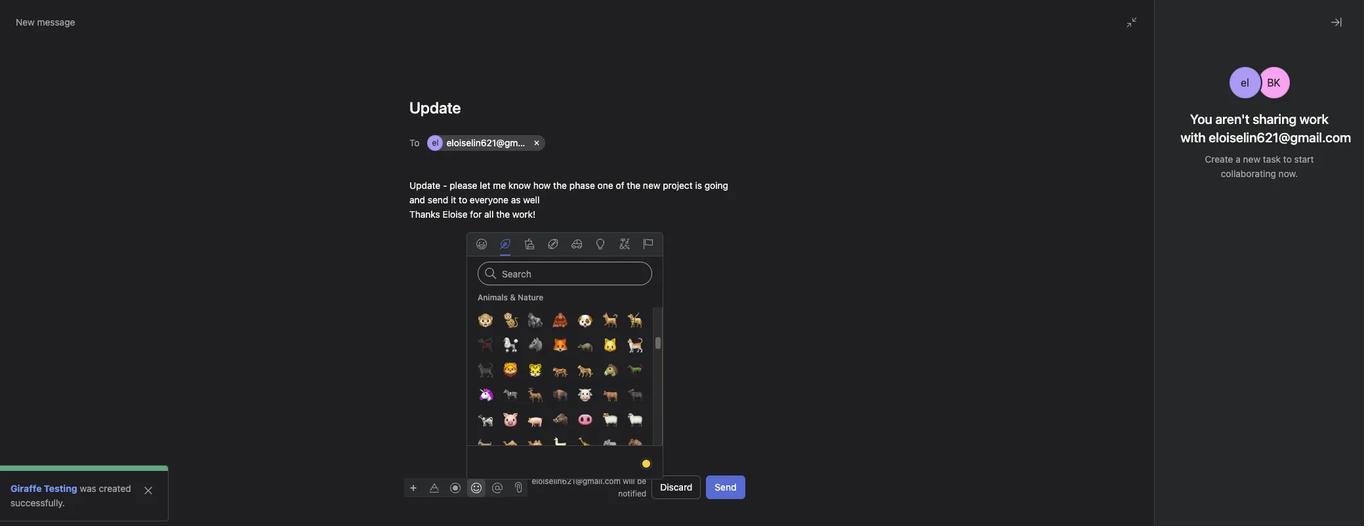 Task type: vqa. For each thing, say whether or not it's contained in the screenshot.
Teams element
no



Task type: locate. For each thing, give the bounding box(es) containing it.
going inside update - please let me know how the phase one of the new project is going and send it to everyone as well
[[1026, 310, 1050, 321]]

new inside update - please let me know how the phase one of the new project is going and send it to everyone as well thanks eloise for all the work!
[[643, 180, 660, 191]]

🐴 image
[[602, 362, 618, 378]]

0 horizontal spatial -
[[443, 180, 447, 191]]

marketing dashboards link
[[8, 448, 150, 469]]

let inside update - please let me know how the phase one of the new project is going and send it to everyone as well
[[1097, 295, 1107, 307]]

know for update - please let me know how the phase one of the new project is going and send it to everyone as well thanks eloise for all the work!
[[508, 180, 531, 191]]

🐅 image
[[552, 362, 568, 378]]

make
[[1279, 126, 1302, 137]]

1 horizontal spatial add subject text field
[[1010, 242, 1339, 260]]

2 vertical spatial to
[[1102, 310, 1110, 321]]

0 vertical spatial is
[[695, 180, 702, 191]]

1 vertical spatial phase
[[1186, 295, 1212, 307]]

0 vertical spatial and
[[409, 194, 425, 205]]

0 horizontal spatial edit message draft document
[[394, 179, 761, 231]]

1 vertical spatial one
[[1214, 295, 1230, 307]]

0 vertical spatial going
[[705, 180, 728, 191]]

1 vertical spatial please
[[1066, 295, 1094, 307]]

it inside update - please let me know how the phase one of the new project is going and send it to everyone as well thanks eloise for all the work!
[[451, 194, 456, 205]]

is inside update - please let me know how the phase one of the new project is going and send it to everyone as well thanks eloise for all the work!
[[695, 180, 702, 191]]

1 vertical spatial new
[[643, 180, 660, 191]]

know
[[508, 180, 531, 191], [1125, 295, 1148, 307]]

0 horizontal spatial as
[[511, 194, 521, 205]]

to for update - please let me know how the phase one of the new project is going and send it to everyone as well
[[1102, 310, 1110, 321]]

1 horizontal spatial me
[[1110, 295, 1123, 307]]

0 vertical spatial one
[[598, 180, 613, 191]]

work
[[1300, 112, 1329, 127]]

1 horizontal spatial project
[[1280, 295, 1310, 307]]

update for update - please let me know how the phase one of the new project is going and send it to everyone as well thanks eloise for all the work!
[[409, 180, 440, 191]]

of
[[616, 180, 624, 191], [1233, 295, 1241, 307]]

0 horizontal spatial it
[[451, 194, 456, 205]]

let
[[480, 180, 490, 191], [1097, 295, 1107, 307]]

how for update - please let me know how the phase one of the new project is going and send it to everyone as well thanks eloise for all the work!
[[533, 180, 551, 191]]

1 vertical spatial let
[[1097, 295, 1107, 307]]

1 vertical spatial me
[[1110, 295, 1123, 307]]

eloiselin621@gmail.com for eloiselin621@gmail.com cell to the right
[[1063, 274, 1165, 285]]

🦝 image
[[577, 337, 593, 353]]

0 vertical spatial everyone
[[470, 194, 508, 205]]

1 horizontal spatial to
[[1102, 310, 1110, 321]]

0 horizontal spatial phase
[[569, 180, 595, 191]]

one for update - please let me know how the phase one of the new project is going and send it to everyone as well
[[1214, 295, 1230, 307]]

eloiselin621@gmail.com row
[[427, 135, 743, 154], [1044, 272, 1320, 291]]

0 horizontal spatial to
[[459, 194, 467, 205]]

1 vertical spatial well
[[1166, 310, 1183, 321]]

🐑 image
[[627, 412, 643, 428]]

-
[[443, 180, 447, 191], [1060, 295, 1064, 307]]

send inside update - please let me know how the phase one of the new project is going and send it to everyone as well thanks eloise for all the work!
[[428, 194, 448, 205]]

1 vertical spatial eloiselin621@gmail.com row
[[1044, 272, 1320, 291]]

dashboards
[[79, 452, 129, 463]]

0 vertical spatial how
[[533, 180, 551, 191]]

how inside update - please let me know how the phase one of the new project is going and send it to everyone as well
[[1150, 295, 1168, 307]]

1 horizontal spatial edit message draft document
[[1010, 294, 1339, 347]]

task
[[34, 473, 54, 485]]

Add subject text field
[[394, 97, 761, 118], [1010, 242, 1339, 260]]

new inside create a new task to start collaborating now.
[[1244, 154, 1261, 165]]

everyone inside update - please let me know how the phase one of the new project is going and send it to everyone as well
[[1113, 310, 1152, 321]]

🐫 image
[[528, 437, 543, 453]]

update inside update - please let me know how the phase one of the new project is going and send it to everyone as well
[[1026, 295, 1057, 307]]

me inside update - please let me know how the phase one of the new project is going and send it to everyone as well thanks eloise for all the work!
[[493, 180, 506, 191]]

new inside update - please let me know how the phase one of the new project is going and send it to everyone as well
[[1260, 295, 1277, 307]]

list box
[[528, 5, 843, 26]]

eloiselin621@gmail.com cell
[[427, 135, 548, 151], [1044, 272, 1165, 288]]

0 horizontal spatial one
[[598, 180, 613, 191]]

eloiselin621@gmail.com row up update - please let me know how the phase one of the new project is going and send it to everyone as well thanks eloise for all the work!
[[427, 135, 743, 154]]

edit message draft document for to
[[394, 179, 761, 231]]

make public button
[[1270, 120, 1339, 144]]

and for update - please let me know how the phase one of the new project is going and send it to everyone as well
[[1052, 310, 1068, 321]]

el left bk
[[1242, 77, 1250, 89]]

0 horizontal spatial el
[[432, 138, 438, 148]]

left
[[1146, 15, 1159, 25]]

please
[[450, 180, 477, 191], [1066, 295, 1094, 307]]

hide sidebar image
[[17, 11, 28, 21]]

🦙 image
[[552, 437, 568, 453]]

know inside update - please let me know how the phase one of the new project is going and send it to everyone as well
[[1125, 295, 1148, 307]]

as for update - please let me know how the phase one of the new project is going and send it to everyone as well thanks eloise for all the work!
[[511, 194, 521, 205]]

1 vertical spatial el
[[432, 138, 438, 148]]

1 vertical spatial and
[[1052, 310, 1068, 321]]

0 horizontal spatial and
[[409, 194, 425, 205]]

🦓 image
[[503, 387, 518, 403]]

2 vertical spatial new
[[1260, 295, 1277, 307]]

one inside update - please let me know how the phase one of the new project is going and send it to everyone as well thanks eloise for all the work!
[[598, 180, 613, 191]]

🦊 image
[[552, 337, 568, 353]]

giraffe testing
[[11, 483, 77, 494]]

send inside update - please let me know how the phase one of the new project is going and send it to everyone as well
[[1071, 310, 1091, 321]]

🐖 image
[[528, 412, 543, 428]]

send for update - please let me know how the phase one of the new project is going and send it to everyone as well thanks eloise for all the work!
[[428, 194, 448, 205]]

0 vertical spatial me
[[493, 180, 506, 191]]

going
[[705, 180, 728, 191], [1026, 310, 1050, 321]]

1 horizontal spatial close image
[[1332, 17, 1343, 28]]

1 vertical spatial to
[[459, 194, 467, 205]]

as inside update - please let me know how the phase one of the new project is going and send it to everyone as well thanks eloise for all the work!
[[511, 194, 521, 205]]

0 horizontal spatial close image
[[143, 486, 154, 496]]

know inside update - please let me know how the phase one of the new project is going and send it to everyone as well thanks eloise for all the work!
[[508, 180, 531, 191]]

1 horizontal spatial el
[[1242, 77, 1250, 89]]

one
[[598, 180, 613, 191], [1214, 295, 1230, 307]]

task link
[[8, 469, 150, 490]]

invite button
[[13, 498, 69, 521]]

1 vertical spatial it
[[1094, 310, 1099, 321]]

going for update - please let me know how the phase one of the new project is going and send it to everyone as well
[[1026, 310, 1050, 321]]

eloiselin621@gmail.com row up update - please let me know how the phase one of the new project is going and send it to everyone as well
[[1044, 272, 1320, 291]]

everyone inside update - please let me know how the phase one of the new project is going and send it to everyone as well thanks eloise for all the work!
[[470, 194, 508, 205]]

please inside update - please let me know how the phase one of the new project is going and send it to everyone as well
[[1066, 295, 1094, 307]]

0 horizontal spatial add subject text field
[[394, 97, 761, 118]]

🐵 image
[[478, 313, 493, 328]]

and inside update - please let me know how the phase one of the new project is going and send it to everyone as well thanks eloise for all the work!
[[409, 194, 425, 205]]

1 horizontal spatial -
[[1060, 295, 1064, 307]]

0 horizontal spatial send
[[428, 194, 448, 205]]

1 horizontal spatial one
[[1214, 295, 1230, 307]]

with eloiselin621@gmail.com
[[1181, 130, 1352, 145]]

minimize image
[[1127, 17, 1138, 28]]

to inside update - please let me know how the phase one of the new project is going and send it to everyone as well
[[1102, 310, 1110, 321]]

0 horizontal spatial let
[[480, 180, 490, 191]]

0 horizontal spatial of
[[616, 180, 624, 191]]

- inside update - please let me know how the phase one of the new project is going and send it to everyone as well thanks eloise for all the work!
[[443, 180, 447, 191]]

1 vertical spatial edit message draft document
[[1010, 294, 1339, 347]]

and
[[409, 194, 425, 205], [1052, 310, 1068, 321]]

please inside update - please let me know how the phase one of the new project is going and send it to everyone as well thanks eloise for all the work!
[[450, 180, 477, 191]]

0 horizontal spatial project
[[663, 180, 693, 191]]

how for update - please let me know how the phase one of the new project is going and send it to everyone as well
[[1150, 295, 1168, 307]]

toolbar
[[404, 478, 509, 497]]

1 horizontal spatial please
[[1066, 295, 1094, 307]]

is
[[695, 180, 702, 191], [1312, 295, 1319, 307]]

a
[[1236, 154, 1241, 165]]

0 horizontal spatial everyone
[[470, 194, 508, 205]]

to inside create a new task to start collaborating now.
[[1284, 154, 1293, 165]]

the
[[553, 180, 567, 191], [627, 180, 641, 191], [496, 209, 510, 220], [1170, 295, 1184, 307], [1244, 295, 1257, 307]]

and inside update - please let me know how the phase one of the new project is going and send it to everyone as well
[[1052, 310, 1068, 321]]

phase
[[569, 180, 595, 191], [1186, 295, 1212, 307]]

🐒 image
[[503, 313, 518, 328]]

animals
[[478, 293, 508, 303]]

update
[[409, 180, 440, 191], [1026, 295, 1057, 307]]

0 vertical spatial send
[[428, 194, 448, 205]]

🐏 image
[[602, 412, 618, 428]]

new
[[16, 16, 35, 28]]

aren't
[[1216, 112, 1250, 127]]

1 horizontal spatial let
[[1097, 295, 1107, 307]]

0 vertical spatial add subject text field
[[394, 97, 761, 118]]

1 horizontal spatial as
[[1154, 310, 1164, 321]]

going inside update - please let me know how the phase one of the new project is going and send it to everyone as well thanks eloise for all the work!
[[705, 180, 728, 191]]

1 vertical spatial add subject text field
[[1010, 242, 1339, 260]]

update - please let me know how the phase one of the new project is going and send it to everyone as well
[[1026, 295, 1321, 321]]

project inside update - please let me know how the phase one of the new project is going and send it to everyone as well
[[1280, 295, 1310, 307]]

0 vertical spatial please
[[450, 180, 477, 191]]

1 horizontal spatial eloiselin621@gmail.com cell
[[1044, 272, 1165, 288]]

well inside update - please let me know how the phase one of the new project is going and send it to everyone as well thanks eloise for all the work!
[[523, 194, 540, 205]]

0 vertical spatial new
[[1244, 154, 1261, 165]]

is inside update - please let me know how the phase one of the new project is going and send it to everyone as well
[[1312, 295, 1319, 307]]

notified
[[619, 489, 647, 499]]

1 vertical spatial going
[[1026, 310, 1050, 321]]

el right to
[[432, 138, 438, 148]]

close image
[[1332, 17, 1343, 28], [143, 486, 154, 496]]

it inside update - please let me know how the phase one of the new project is going and send it to everyone as well
[[1094, 310, 1099, 321]]

0 horizontal spatial how
[[533, 180, 551, 191]]

eloiselin621@gmail.com
[[446, 137, 548, 148], [1063, 274, 1165, 285], [532, 477, 621, 486]]

well
[[523, 194, 540, 205], [1166, 310, 1183, 321]]

start
[[1295, 154, 1315, 165]]

of inside update - please let me know how the phase one of the new project is going and send it to everyone as well
[[1233, 295, 1241, 307]]

let for update - please let me know how the phase one of the new project is going and send it to everyone as well
[[1097, 295, 1107, 307]]

1 vertical spatial is
[[1312, 295, 1319, 307]]

0 vertical spatial eloiselin621@gmail.com row
[[427, 135, 743, 154]]

it
[[451, 194, 456, 205], [1094, 310, 1099, 321]]

eloiselin621@gmail.com inside dialog
[[1063, 274, 1165, 285]]

me
[[493, 180, 506, 191], [1110, 295, 1123, 307]]

new
[[1244, 154, 1261, 165], [643, 180, 660, 191], [1260, 295, 1277, 307]]

🦍 image
[[528, 313, 543, 328]]

record a video image
[[450, 483, 461, 493]]

1 vertical spatial everyone
[[1113, 310, 1152, 321]]

&
[[510, 293, 516, 303]]

testing
[[44, 483, 77, 494]]

0 horizontal spatial please
[[450, 180, 477, 191]]

1 horizontal spatial of
[[1233, 295, 1241, 307]]

2 horizontal spatial to
[[1284, 154, 1293, 165]]

is for update - please let me know how the phase one of the new project is going and send it to everyone as well thanks eloise for all the work!
[[695, 180, 702, 191]]

17
[[1117, 15, 1125, 25]]

1 horizontal spatial and
[[1052, 310, 1068, 321]]

0 vertical spatial well
[[523, 194, 540, 205]]

0 horizontal spatial me
[[493, 180, 506, 191]]

1 vertical spatial as
[[1154, 310, 1164, 321]]

to inside update - please let me know how the phase one of the new project is going and send it to everyone as well thanks eloise for all the work!
[[459, 194, 467, 205]]

🦬 image
[[552, 387, 568, 403]]

as inside update - please let me know how the phase one of the new project is going and send it to everyone as well
[[1154, 310, 1164, 321]]

project for update - please let me know how the phase one of the new project is going and send it to everyone as well thanks eloise for all the work!
[[663, 180, 693, 191]]

🐕 image
[[602, 313, 618, 328]]

1 horizontal spatial send
[[1071, 310, 1091, 321]]

make public
[[1279, 126, 1331, 137]]

trial
[[1145, 6, 1159, 16]]

as
[[511, 194, 521, 205], [1154, 310, 1164, 321]]

0 vertical spatial to
[[1284, 154, 1293, 165]]

1 horizontal spatial how
[[1150, 295, 1168, 307]]

create
[[1206, 154, 1234, 165]]

- for update - please let me know how the phase one of the new project is going and send it to everyone as well
[[1060, 295, 1064, 307]]

how
[[533, 180, 551, 191], [1150, 295, 1168, 307]]

how inside update - please let me know how the phase one of the new project is going and send it to everyone as well thanks eloise for all the work!
[[533, 180, 551, 191]]

0 vertical spatial let
[[480, 180, 490, 191]]

well inside update - please let me know how the phase one of the new project is going and send it to everyone as well
[[1166, 310, 1183, 321]]

emoji image
[[471, 483, 482, 493]]

- inside update - please let me know how the phase one of the new project is going and send it to everyone as well
[[1060, 295, 1064, 307]]

1 horizontal spatial update
[[1026, 295, 1057, 307]]

created
[[99, 483, 131, 494]]

0 vertical spatial eloiselin621@gmail.com cell
[[427, 135, 548, 151]]

0 vertical spatial know
[[508, 180, 531, 191]]

1 horizontal spatial well
[[1166, 310, 1183, 321]]

0 vertical spatial -
[[443, 180, 447, 191]]

of inside update - please let me know how the phase one of the new project is going and send it to everyone as well thanks eloise for all the work!
[[616, 180, 624, 191]]

let inside update - please let me know how the phase one of the new project is going and send it to everyone as well thanks eloise for all the work!
[[480, 180, 490, 191]]

everyone
[[470, 194, 508, 205], [1113, 310, 1152, 321]]

1 vertical spatial eloiselin621@gmail.com
[[1063, 274, 1165, 285]]

0 vertical spatial project
[[663, 180, 693, 191]]

el
[[1242, 77, 1250, 89], [432, 138, 438, 148]]

phase for update - please let me know how the phase one of the new project is going and send it to everyone as well thanks eloise for all the work!
[[569, 180, 595, 191]]

🐘 image
[[602, 437, 618, 453]]

of for update - please let me know how the phase one of the new project is going and send it to everyone as well
[[1233, 295, 1241, 307]]

all
[[484, 209, 494, 220]]

project
[[663, 180, 693, 191], [1280, 295, 1310, 307]]

0 vertical spatial phase
[[569, 180, 595, 191]]

one inside update - please let me know how the phase one of the new project is going and send it to everyone as well
[[1214, 295, 1230, 307]]

1 vertical spatial eloiselin621@gmail.com cell
[[1044, 272, 1165, 288]]

eloiselin621@gmail.com inside eloiselin621@gmail.com will be notified
[[532, 477, 621, 486]]

going for update - please let me know how the phase one of the new project is going and send it to everyone as well thanks eloise for all the work!
[[705, 180, 728, 191]]

0 horizontal spatial know
[[508, 180, 531, 191]]

and for update - please let me know how the phase one of the new project is going and send it to everyone as well thanks eloise for all the work!
[[409, 194, 425, 205]]

update inside update - please let me know how the phase one of the new project is going and send it to everyone as well thanks eloise for all the work!
[[409, 180, 440, 191]]

phase inside update - please let me know how the phase one of the new project is going and send it to everyone as well
[[1186, 295, 1212, 307]]

send
[[428, 194, 448, 205], [1071, 310, 1091, 321]]

dialog
[[1010, 202, 1339, 527]]

0 horizontal spatial update
[[409, 180, 440, 191]]

add subject text field for eloiselin621@gmail.com
[[1010, 242, 1339, 260]]

giraffe
[[11, 483, 42, 494]]

new for update - please let me know how the phase one of the new project is going and send it to everyone as well
[[1260, 295, 1277, 307]]

nature
[[518, 293, 544, 303]]

eloise
[[443, 209, 467, 220]]

0 vertical spatial of
[[616, 180, 624, 191]]

add subtask image
[[1264, 93, 1274, 104]]

0 horizontal spatial eloiselin621@gmail.com row
[[427, 135, 743, 154]]

me inside update - please let me know how the phase one of the new project is going and send it to everyone as well
[[1110, 295, 1123, 307]]

🦄 image
[[478, 387, 493, 403]]

0 horizontal spatial is
[[695, 180, 702, 191]]

1 horizontal spatial phase
[[1186, 295, 1212, 307]]

2 vertical spatial eloiselin621@gmail.com
[[532, 477, 621, 486]]

project inside update - please let me know how the phase one of the new project is going and send it to everyone as well thanks eloise for all the work!
[[663, 180, 693, 191]]

🐷 image
[[503, 412, 518, 428]]

please for update - please let me know how the phase one of the new project is going and send it to everyone as well
[[1066, 295, 1094, 307]]

1 vertical spatial send
[[1071, 310, 1091, 321]]

0 vertical spatial edit message draft document
[[394, 179, 761, 231]]

1 vertical spatial -
[[1060, 295, 1064, 307]]

1 horizontal spatial it
[[1094, 310, 1099, 321]]

0 horizontal spatial well
[[523, 194, 540, 205]]

to
[[1284, 154, 1293, 165], [459, 194, 467, 205], [1102, 310, 1110, 321]]

dialog containing eloiselin621@gmail.com
[[1010, 202, 1339, 527]]

toggle assignee popover image
[[635, 217, 650, 233]]

phase inside update - please let me know how the phase one of the new project is going and send it to everyone as well thanks eloise for all the work!
[[569, 180, 595, 191]]

copy task link image
[[1287, 93, 1298, 104]]

1 horizontal spatial eloiselin621@gmail.com row
[[1044, 272, 1320, 291]]

for
[[470, 209, 482, 220]]

1 vertical spatial project
[[1280, 295, 1310, 307]]

0 vertical spatial it
[[451, 194, 456, 205]]

edit message draft document
[[394, 179, 761, 231], [1010, 294, 1339, 347]]

marketing dashboards
[[34, 452, 129, 463]]



Task type: describe. For each thing, give the bounding box(es) containing it.
🐄 image
[[478, 412, 493, 428]]

add subject text field for to
[[394, 97, 761, 118]]

as for update - please let me know how the phase one of the new project is going and send it to everyone as well
[[1154, 310, 1164, 321]]

🦣 image
[[627, 437, 643, 453]]

sharing
[[1253, 112, 1297, 127]]

create a new task to start collaborating now.
[[1206, 154, 1315, 179]]

🐆 image
[[577, 362, 593, 378]]

🐪 image
[[503, 437, 518, 453]]

to for update - please let me know how the phase one of the new project is going and send it to everyone as well thanks eloise for all the work!
[[459, 194, 467, 205]]

🐽 image
[[577, 412, 593, 428]]

- for update - please let me know how the phase one of the new project is going and send it to everyone as well thanks eloise for all the work!
[[443, 180, 447, 191]]

to
[[409, 137, 420, 148]]

🦌 image
[[528, 387, 543, 403]]

update - please let me know how the phase one of the new project is going and send it to everyone as well thanks eloise for all the work!
[[409, 180, 731, 220]]

was
[[80, 483, 96, 494]]

was created successfully.
[[11, 483, 131, 509]]

🐎 image
[[627, 362, 643, 378]]

🐯 image
[[528, 362, 543, 378]]

insert an object image
[[409, 484, 417, 492]]

project for update - please let me know how the phase one of the new project is going and send it to everyone as well
[[1280, 295, 1310, 307]]

send button
[[707, 476, 745, 500]]

eloiselin621@gmail.com for eloiselin621@gmail.com will be notified
[[532, 477, 621, 486]]

will
[[623, 477, 635, 486]]

rocket dialog
[[774, 80, 1365, 527]]

well for update - please let me know how the phase one of the new project is going and send it to everyone as well thanks eloise for all the work!
[[523, 194, 540, 205]]

new for update - please let me know how the phase one of the new project is going and send it to everyone as well thanks eloise for all the work!
[[643, 180, 660, 191]]

formatting image
[[429, 483, 440, 493]]

let for update - please let me know how the phase one of the new project is going and send it to everyone as well thanks eloise for all the work!
[[480, 180, 490, 191]]

is for update - please let me know how the phase one of the new project is going and send it to everyone as well
[[1312, 295, 1319, 307]]

🦒 image
[[577, 437, 593, 453]]

new message
[[16, 16, 75, 28]]

please for update - please let me know how the phase one of the new project is going and send it to everyone as well thanks eloise for all the work!
[[450, 180, 477, 191]]

animals & nature
[[478, 293, 544, 303]]

bk
[[1268, 77, 1281, 89]]

eloiselin621@gmail.com row inside dialog
[[1044, 272, 1320, 291]]

0 vertical spatial eloiselin621@gmail.com
[[446, 137, 548, 148]]

public
[[1304, 126, 1331, 137]]

🐩 image
[[503, 337, 518, 353]]

well for update - please let me know how the phase one of the new project is going and send it to everyone as well
[[1166, 310, 1183, 321]]

🐶 image
[[577, 313, 593, 328]]

be
[[637, 477, 647, 486]]

1 vertical spatial close image
[[143, 486, 154, 496]]

🐈‍⬛ image
[[478, 362, 493, 378]]

at mention image
[[492, 483, 503, 493]]

0 vertical spatial close image
[[1332, 17, 1343, 28]]

one for update - please let me know how the phase one of the new project is going and send it to everyone as well thanks eloise for all the work!
[[598, 180, 613, 191]]

giraffe testing link
[[11, 483, 77, 494]]

Search field
[[478, 262, 653, 286]]

🐐 image
[[478, 437, 493, 453]]

update for update - please let me know how the phase one of the new project is going and send it to everyone as well
[[1026, 295, 1057, 307]]

you aren't sharing work with eloiselin621@gmail.com
[[1181, 112, 1352, 145]]

everyone for update - please let me know how the phase one of the new project is going and send it to everyone as well thanks eloise for all the work!
[[470, 194, 508, 205]]

discard button
[[652, 476, 701, 500]]

it for update - please let me know how the phase one of the new project is going and send it to everyone as well
[[1094, 310, 1099, 321]]

task
[[1264, 154, 1282, 165]]

me for update - please let me know how the phase one of the new project is going and send it to everyone as well
[[1110, 295, 1123, 307]]

it for update - please let me know how the phase one of the new project is going and send it to everyone as well thanks eloise for all the work!
[[451, 194, 456, 205]]

invite
[[37, 504, 61, 515]]

free
[[1126, 6, 1142, 16]]

🐗 image
[[552, 412, 568, 428]]

me for update - please let me know how the phase one of the new project is going and send it to everyone as well thanks eloise for all the work!
[[493, 180, 506, 191]]

now.
[[1279, 168, 1299, 179]]

send for update - please let me know how the phase one of the new project is going and send it to everyone as well
[[1071, 310, 1091, 321]]

el inside cell
[[432, 138, 438, 148]]

🐕‍🦺 image
[[478, 337, 493, 353]]

0 horizontal spatial eloiselin621@gmail.com cell
[[427, 135, 548, 151]]

marketing
[[34, 452, 76, 463]]

edit message draft document for eloiselin621@gmail.com
[[1010, 294, 1339, 347]]

free trial 17 days left
[[1117, 6, 1159, 25]]

🐃 image
[[627, 387, 643, 403]]

discard
[[661, 482, 693, 493]]

days
[[1127, 15, 1144, 25]]

🐺 image
[[528, 337, 543, 353]]

eloiselin621@gmail.com will be notified
[[532, 477, 647, 499]]

🐈 image
[[627, 337, 643, 353]]

send
[[715, 482, 737, 493]]

🐱 image
[[602, 337, 618, 353]]

🦧 image
[[552, 313, 568, 328]]

thanks
[[409, 209, 440, 220]]

of for update - please let me know how the phase one of the new project is going and send it to everyone as well thanks eloise for all the work!
[[616, 180, 624, 191]]

successfully.
[[11, 498, 65, 509]]

🦮 image
[[627, 313, 643, 328]]

Task Name text field
[[781, 154, 1339, 184]]

know for update - please let me know how the phase one of the new project is going and send it to everyone as well
[[1125, 295, 1148, 307]]

🐮 image
[[577, 387, 593, 403]]

collaborating
[[1222, 168, 1277, 179]]

🦁 image
[[503, 362, 518, 378]]

everyone for update - please let me know how the phase one of the new project is going and send it to everyone as well
[[1113, 310, 1152, 321]]

work!
[[512, 209, 536, 220]]

🐂 image
[[602, 387, 618, 403]]

phase for update - please let me know how the phase one of the new project is going and send it to everyone as well
[[1186, 295, 1212, 307]]

message
[[37, 16, 75, 28]]

you
[[1191, 112, 1213, 127]]

make public main content
[[774, 118, 1355, 527]]



